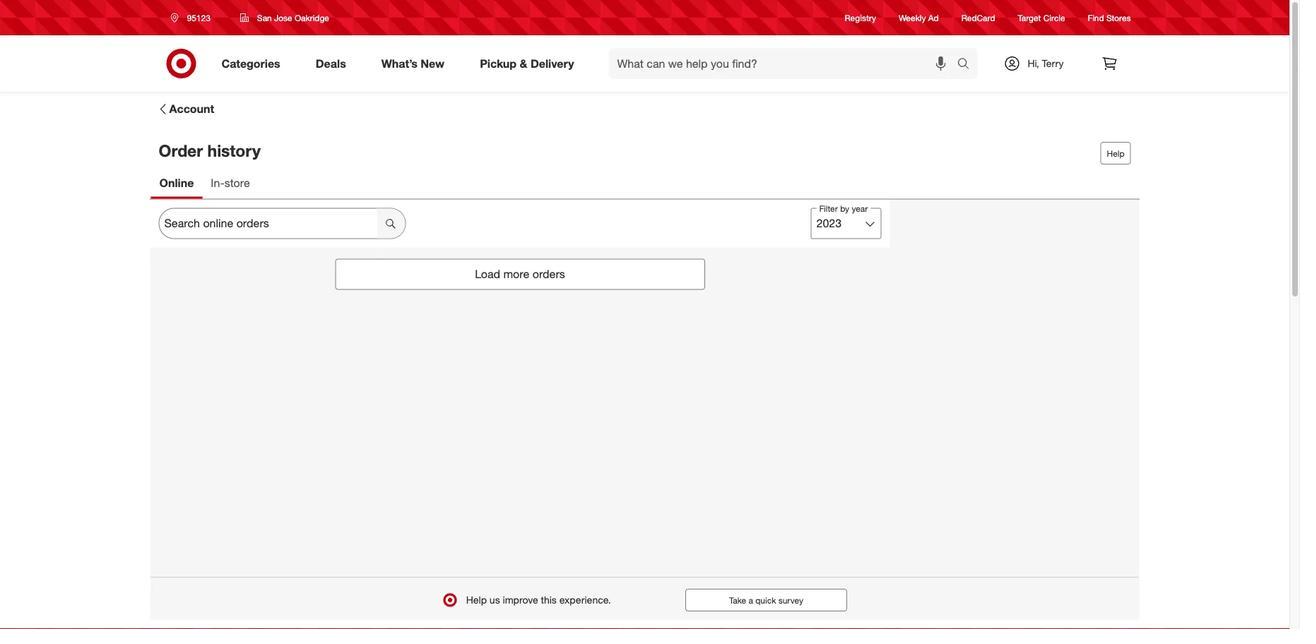 Task type: describe. For each thing, give the bounding box(es) containing it.
more
[[504, 268, 530, 281]]

terry
[[1043, 57, 1064, 70]]

target
[[1018, 12, 1042, 23]]

registry
[[845, 12, 877, 23]]

online
[[159, 176, 194, 190]]

us
[[490, 595, 500, 607]]

take a quick survey
[[730, 596, 804, 606]]

load more orders button
[[335, 259, 705, 290]]

95123 button
[[162, 5, 225, 30]]

pickup & delivery link
[[468, 48, 592, 79]]

help for help us improve this experience.
[[467, 595, 487, 607]]

account
[[169, 102, 214, 116]]

san jose oakridge
[[257, 12, 329, 23]]

redcard link
[[962, 12, 996, 24]]

weekly ad link
[[899, 12, 939, 24]]

san
[[257, 12, 272, 23]]

improve
[[503, 595, 538, 607]]

find stores link
[[1089, 12, 1132, 24]]

experience.
[[560, 595, 611, 607]]

stores
[[1107, 12, 1132, 23]]

find stores
[[1089, 12, 1132, 23]]

jose
[[274, 12, 292, 23]]

oakridge
[[295, 12, 329, 23]]

search
[[951, 58, 985, 72]]

&
[[520, 57, 528, 70]]

search button
[[951, 48, 985, 82]]

what's new
[[382, 57, 445, 70]]

weekly
[[899, 12, 927, 23]]

target circle link
[[1018, 12, 1066, 24]]

orders
[[533, 268, 566, 281]]

hi, terry
[[1028, 57, 1064, 70]]

take a quick survey button
[[686, 590, 848, 612]]

95123
[[187, 12, 211, 23]]



Task type: vqa. For each thing, say whether or not it's contained in the screenshot.
the bottommost the 'Help'
yes



Task type: locate. For each thing, give the bounding box(es) containing it.
help
[[1108, 148, 1125, 159], [467, 595, 487, 607]]

ad
[[929, 12, 939, 23]]

what's
[[382, 57, 418, 70]]

order history
[[159, 141, 261, 160]]

load more orders
[[475, 268, 566, 281]]

categories
[[222, 57, 280, 70]]

order
[[159, 141, 203, 160]]

store
[[225, 176, 250, 190]]

redcard
[[962, 12, 996, 23]]

history
[[208, 141, 261, 160]]

help button
[[1101, 142, 1132, 165]]

None text field
[[159, 208, 406, 239]]

pickup & delivery
[[480, 57, 574, 70]]

online link
[[151, 169, 202, 199]]

what's new link
[[370, 48, 462, 79]]

in-
[[211, 176, 225, 190]]

What can we help you find? suggestions appear below search field
[[609, 48, 961, 79]]

circle
[[1044, 12, 1066, 23]]

take
[[730, 596, 747, 606]]

help for help
[[1108, 148, 1125, 159]]

deals link
[[304, 48, 364, 79]]

delivery
[[531, 57, 574, 70]]

target circle
[[1018, 12, 1066, 23]]

weekly ad
[[899, 12, 939, 23]]

new
[[421, 57, 445, 70]]

load
[[475, 268, 501, 281]]

0 horizontal spatial help
[[467, 595, 487, 607]]

survey
[[779, 596, 804, 606]]

help us improve this experience.
[[467, 595, 611, 607]]

this
[[541, 595, 557, 607]]

san jose oakridge button
[[231, 5, 339, 30]]

deals
[[316, 57, 346, 70]]

find
[[1089, 12, 1105, 23]]

hi,
[[1028, 57, 1040, 70]]

categories link
[[210, 48, 298, 79]]

in-store link
[[202, 169, 259, 199]]

1 vertical spatial help
[[467, 595, 487, 607]]

quick
[[756, 596, 777, 606]]

1 horizontal spatial help
[[1108, 148, 1125, 159]]

in-store
[[211, 176, 250, 190]]

help inside button
[[1108, 148, 1125, 159]]

pickup
[[480, 57, 517, 70]]

registry link
[[845, 12, 877, 24]]

account link
[[156, 100, 215, 118]]

0 vertical spatial help
[[1108, 148, 1125, 159]]

a
[[749, 596, 754, 606]]



